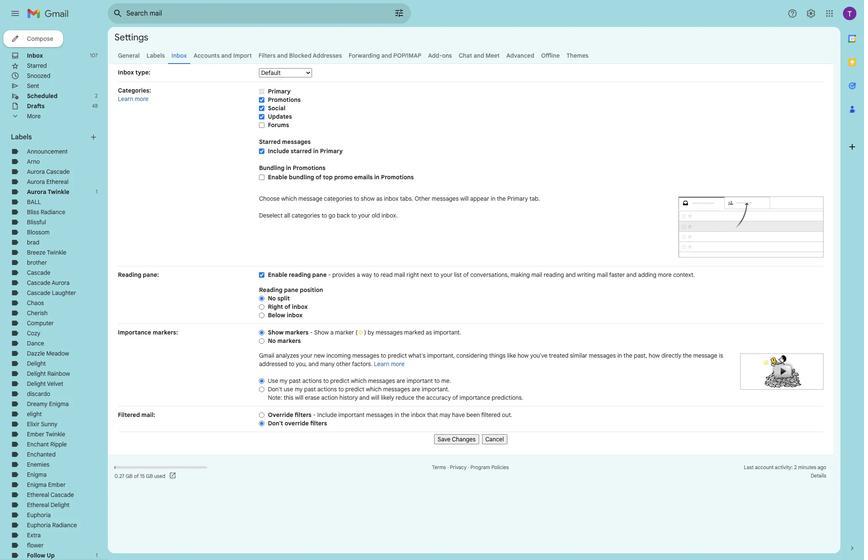 Task type: locate. For each thing, give the bounding box(es) containing it.
None radio
[[259, 412, 265, 419]]

markers for no
[[277, 337, 301, 345]]

0 vertical spatial twinkle
[[48, 188, 69, 196]]

primary up top
[[320, 147, 343, 155]]

my right "use" on the left bottom of page
[[295, 386, 303, 393]]

1 vertical spatial past
[[304, 386, 316, 393]]

reading up no split
[[259, 286, 283, 294]]

twinkle for aurora twinkle
[[48, 188, 69, 196]]

1 vertical spatial are
[[412, 386, 420, 393]]

no markers
[[268, 337, 301, 345]]

0 vertical spatial starred
[[27, 62, 47, 70]]

0 vertical spatial more
[[135, 95, 149, 103]]

mail left the faster
[[597, 271, 608, 279]]

show left marker
[[314, 329, 329, 337]]

0 vertical spatial 1
[[96, 189, 98, 195]]

filters up don't override filters
[[295, 412, 312, 419]]

delight rainbow
[[27, 370, 70, 378]]

past,
[[634, 352, 647, 360]]

up
[[47, 552, 55, 560]]

my up "use" on the left bottom of page
[[280, 377, 288, 385]]

promotions up social
[[268, 96, 301, 104]]

as right marked
[[426, 329, 432, 337]]

and inside don't use my past actions to predict which messages are important. note: this will erase action history and will likely reduce the accuracy of importance predictions.
[[359, 394, 370, 402]]

promotions up choose which message categories to show as inbox tabs. other messages will appear in the primary tab.
[[381, 174, 414, 181]]

importance markers:
[[118, 329, 178, 337]]

no right no markers radio
[[268, 337, 276, 345]]

No markers radio
[[259, 338, 265, 345]]

1 vertical spatial no
[[268, 337, 276, 345]]

delight velvet
[[27, 380, 63, 388]]

inbox type:
[[118, 69, 150, 76]]

1 horizontal spatial include
[[317, 412, 337, 419]]

2 vertical spatial twinkle
[[46, 431, 65, 439]]

writing
[[577, 271, 596, 279]]

action
[[321, 394, 338, 402]]

1 horizontal spatial ember
[[48, 482, 66, 489]]

your left old
[[358, 212, 370, 219]]

right
[[268, 303, 283, 311]]

2 1 from the top
[[96, 553, 98, 559]]

2 vertical spatial ethereal
[[27, 502, 49, 509]]

drafts
[[27, 102, 45, 110]]

snoozed
[[27, 72, 50, 80]]

offline link
[[541, 52, 560, 59]]

sent
[[27, 82, 39, 90]]

inbox down right of inbox
[[287, 312, 303, 319]]

don't override filters
[[268, 420, 327, 428]]

2 enable from the top
[[268, 271, 288, 279]]

1 vertical spatial actions
[[318, 386, 337, 393]]

to right back
[[351, 212, 357, 219]]

0 vertical spatial 2
[[95, 93, 98, 99]]

and inside gmail analyzes your new incoming messages to predict what's important, considering things like how you've treated similar messages in the past, how directly the message is addressed to you, and many other factors.
[[309, 361, 319, 368]]

2 horizontal spatial mail
[[597, 271, 608, 279]]

1 euphoria from the top
[[27, 512, 51, 519]]

in
[[313, 147, 319, 155], [286, 164, 291, 172], [374, 174, 380, 181], [491, 195, 496, 203], [618, 352, 622, 360], [395, 412, 399, 419]]

0 horizontal spatial inbox link
[[27, 52, 43, 59]]

of right accuracy
[[453, 394, 458, 402]]

minutes
[[798, 465, 817, 471]]

your inside gmail analyzes your new incoming messages to predict what's important, considering things like how you've treated similar messages in the past, how directly the message is addressed to you, and many other factors.
[[301, 352, 313, 360]]

0 horizontal spatial my
[[280, 377, 288, 385]]

treated
[[549, 352, 569, 360]]

message down bundling
[[299, 195, 323, 203]]

1 enable from the top
[[268, 174, 288, 181]]

0 horizontal spatial reading
[[118, 271, 141, 279]]

- for show
[[310, 329, 313, 337]]

ball
[[27, 198, 41, 206]]

0.27
[[115, 473, 125, 480]]

0 vertical spatial predict
[[388, 352, 407, 360]]

cascade link
[[27, 269, 50, 277]]

split
[[277, 295, 290, 302]]

starred inside labels navigation
[[27, 62, 47, 70]]

2 don't from the top
[[268, 420, 283, 428]]

the right directly in the bottom right of the page
[[683, 352, 692, 360]]

0 vertical spatial pane
[[312, 271, 327, 279]]

mail right making
[[532, 271, 542, 279]]

1 horizontal spatial as
[[426, 329, 432, 337]]

markers:
[[153, 329, 178, 337]]

filters
[[259, 52, 276, 59]]

0 vertical spatial important
[[407, 377, 433, 385]]

enable
[[268, 174, 288, 181], [268, 271, 288, 279]]

1 horizontal spatial gb
[[146, 473, 153, 480]]

1 vertical spatial ember
[[48, 482, 66, 489]]

will left the "likely"
[[371, 394, 380, 402]]

delight down dazzle
[[27, 360, 46, 368]]

euphoria link
[[27, 512, 51, 519]]

0 horizontal spatial ember
[[27, 431, 44, 439]]

None search field
[[108, 3, 411, 24]]

0 vertical spatial ethereal
[[46, 178, 69, 186]]

filters right override
[[310, 420, 327, 428]]

tab list
[[841, 27, 864, 530]]

importance
[[118, 329, 151, 337]]

out.
[[502, 412, 513, 419]]

0 vertical spatial markers
[[285, 329, 309, 337]]

aurora up ball "link"
[[27, 188, 46, 196]]

go
[[329, 212, 336, 219]]

don't up note:
[[268, 386, 282, 393]]

- left marker
[[310, 329, 313, 337]]

euphoria down ethereal delight
[[27, 512, 51, 519]]

bliss radiance link
[[27, 209, 65, 216]]

aurora up laughter
[[52, 279, 70, 287]]

enchanted
[[27, 451, 56, 459]]

1 horizontal spatial are
[[412, 386, 420, 393]]

No split radio
[[259, 296, 265, 302]]

pane up 'split'
[[284, 286, 298, 294]]

how right like
[[518, 352, 529, 360]]

inbox for 1st inbox link from the right
[[172, 52, 187, 59]]

social
[[268, 104, 286, 112]]

radiance for bliss radiance
[[41, 209, 65, 216]]

radiance
[[41, 209, 65, 216], [52, 522, 77, 530]]

twinkle up ripple
[[46, 431, 65, 439]]

meadow
[[46, 350, 69, 358]]

cascade for cascade laughter
[[27, 289, 50, 297]]

1 don't from the top
[[268, 386, 282, 393]]

similar
[[570, 352, 588, 360]]

1 vertical spatial reading
[[259, 286, 283, 294]]

0 vertical spatial radiance
[[41, 209, 65, 216]]

which up all
[[281, 195, 297, 203]]

enigma for enigma 'link'
[[27, 471, 47, 479]]

1 vertical spatial starred
[[259, 138, 281, 146]]

labels for labels heading
[[11, 133, 32, 142]]

important up the "reduce"
[[407, 377, 433, 385]]

enable for enable reading pane - provides a way to read mail right next to your list of conversations, making mail reading and writing mail faster and adding more context.
[[268, 271, 288, 279]]

more down categories:
[[135, 95, 149, 103]]

mail:
[[141, 412, 155, 419]]

radiance for euphoria radiance
[[52, 522, 77, 530]]

actions up erase
[[302, 377, 322, 385]]

the right the "reduce"
[[416, 394, 425, 402]]

1 horizontal spatial labels
[[147, 52, 165, 59]]

emails
[[354, 174, 373, 181]]

1 vertical spatial ethereal
[[27, 492, 49, 499]]

2 up 48
[[95, 93, 98, 99]]

0 vertical spatial enable
[[268, 174, 288, 181]]

show
[[268, 329, 284, 337], [314, 329, 329, 337]]

past up "use" on the left bottom of page
[[289, 377, 301, 385]]

inbox.
[[382, 212, 398, 219]]

0 horizontal spatial past
[[289, 377, 301, 385]]

are up don't use my past actions to predict which messages are important. note: this will erase action history and will likely reduce the accuracy of importance predictions. on the bottom
[[397, 377, 405, 385]]

aurora for aurora twinkle
[[27, 188, 46, 196]]

privacy
[[450, 465, 467, 471]]

1 vertical spatial promotions
[[293, 164, 326, 172]]

0 vertical spatial which
[[281, 195, 297, 203]]

0 horizontal spatial are
[[397, 377, 405, 385]]

delight for delight velvet
[[27, 380, 46, 388]]

· right terms link
[[447, 465, 449, 471]]

0 vertical spatial your
[[358, 212, 370, 219]]

inbox inside labels navigation
[[27, 52, 43, 59]]

None radio
[[259, 330, 265, 336], [259, 387, 265, 393], [259, 330, 265, 336], [259, 387, 265, 393]]

- left the provides
[[328, 271, 331, 279]]

2 horizontal spatial your
[[441, 271, 453, 279]]

more up don't use my past actions to predict which messages are important. note: this will erase action history and will likely reduce the accuracy of importance predictions. on the bottom
[[391, 361, 405, 368]]

laughter
[[52, 289, 76, 297]]

filters and blocked addresses
[[259, 52, 342, 59]]

discardo
[[27, 391, 50, 398]]

1 horizontal spatial mail
[[532, 271, 542, 279]]

enemies link
[[27, 461, 49, 469]]

my inside don't use my past actions to predict which messages are important. note: this will erase action history and will likely reduce the accuracy of importance predictions.
[[295, 386, 303, 393]]

Forums checkbox
[[259, 122, 265, 128]]

reduce
[[396, 394, 415, 402]]

1 vertical spatial more
[[658, 271, 672, 279]]

1 vertical spatial which
[[351, 377, 367, 385]]

1 vertical spatial important.
[[422, 386, 450, 393]]

·
[[447, 465, 449, 471], [468, 465, 469, 471]]

0 vertical spatial reading
[[118, 271, 141, 279]]

mail right read on the left top of page
[[394, 271, 405, 279]]

1 1 from the top
[[96, 189, 98, 195]]

delight for delight link
[[27, 360, 46, 368]]

of inside don't use my past actions to predict which messages are important. note: this will erase action history and will likely reduce the accuracy of importance predictions.
[[453, 394, 458, 402]]

predictions.
[[492, 394, 523, 402]]

actions
[[302, 377, 322, 385], [318, 386, 337, 393]]

pane up position
[[312, 271, 327, 279]]

starred for starred link
[[27, 62, 47, 70]]

right
[[407, 271, 419, 279]]

navigation
[[118, 433, 824, 445]]

messages up the "reduce"
[[383, 386, 410, 393]]

dazzle
[[27, 350, 45, 358]]

1 mail from the left
[[394, 271, 405, 279]]

· right privacy link
[[468, 465, 469, 471]]

1 inbox link from the left
[[27, 52, 43, 59]]

ethereal delight
[[27, 502, 70, 509]]

you've
[[530, 352, 548, 360]]

tabs.
[[400, 195, 413, 203]]

follow
[[27, 552, 45, 560]]

message left is
[[694, 352, 718, 360]]

deselect all categories to go back to your old inbox.
[[259, 212, 398, 219]]

enable up "reading pane position"
[[268, 271, 288, 279]]

0 horizontal spatial ·
[[447, 465, 449, 471]]

1 vertical spatial 1
[[96, 553, 98, 559]]

1 vertical spatial primary
[[320, 147, 343, 155]]

learn more link down categories:
[[118, 95, 149, 103]]

and right filters at left
[[277, 52, 288, 59]]

position
[[300, 286, 323, 294]]

0 horizontal spatial learn
[[118, 95, 133, 103]]

0 horizontal spatial a
[[330, 329, 334, 337]]

2 vertical spatial more
[[391, 361, 405, 368]]

twinkle right breeze
[[47, 249, 66, 257]]

2 vertical spatial predict
[[345, 386, 365, 393]]

Social checkbox
[[259, 105, 265, 112]]

1 horizontal spatial reading
[[544, 271, 564, 279]]

dazzle meadow
[[27, 350, 69, 358]]

labels heading
[[11, 133, 89, 142]]

as
[[376, 195, 383, 203], [426, 329, 432, 337]]

0 horizontal spatial starred
[[27, 62, 47, 70]]

new
[[314, 352, 325, 360]]

blissful
[[27, 219, 46, 226]]

other
[[415, 195, 430, 203]]

1 horizontal spatial show
[[314, 329, 329, 337]]

show up no markers at the bottom
[[268, 329, 284, 337]]

0 vertical spatial no
[[268, 295, 276, 302]]

0 vertical spatial as
[[376, 195, 383, 203]]

2 horizontal spatial primary
[[508, 195, 528, 203]]

delight
[[27, 360, 46, 368], [27, 370, 46, 378], [27, 380, 46, 388], [51, 502, 70, 509]]

1 horizontal spatial inbox
[[118, 69, 134, 76]]

which
[[281, 195, 297, 203], [351, 377, 367, 385], [366, 386, 382, 393]]

activity:
[[775, 465, 793, 471]]

2 vertical spatial enigma
[[27, 482, 47, 489]]

gb
[[126, 473, 133, 480], [146, 473, 153, 480]]

your left list
[[441, 271, 453, 279]]

sunny
[[41, 421, 57, 428]]

faster
[[609, 271, 625, 279]]

the down the "reduce"
[[401, 412, 410, 419]]

0 vertical spatial enigma
[[49, 401, 69, 408]]

learn inside categories: learn more
[[118, 95, 133, 103]]

arno
[[27, 158, 40, 166]]

1 vertical spatial euphoria
[[27, 522, 51, 530]]

1 horizontal spatial a
[[357, 271, 360, 279]]

important down history
[[339, 412, 365, 419]]

past up erase
[[304, 386, 316, 393]]

2 vertical spatial -
[[313, 412, 316, 419]]

0 vertical spatial primary
[[268, 88, 291, 95]]

of up the below inbox on the left of the page
[[285, 303, 291, 311]]

twinkle for breeze twinkle
[[47, 249, 66, 257]]

twinkle down aurora ethereal link in the top of the page
[[48, 188, 69, 196]]

2
[[95, 93, 98, 99], [794, 465, 797, 471]]

filtered mail:
[[118, 412, 155, 419]]

- for include
[[313, 412, 316, 419]]

inbox left type:
[[118, 69, 134, 76]]

cascade up chaos
[[27, 289, 50, 297]]

0 vertical spatial euphoria
[[27, 512, 51, 519]]

cascade aurora link
[[27, 279, 70, 287]]

0 horizontal spatial -
[[310, 329, 313, 337]]

categories right all
[[292, 212, 320, 219]]

footer
[[108, 464, 834, 481]]

aurora for aurora ethereal
[[27, 178, 45, 186]]

ripple
[[50, 441, 67, 449]]

and right history
[[359, 394, 370, 402]]

the left past,
[[624, 352, 633, 360]]

enable down bundling
[[268, 174, 288, 181]]

to up history
[[339, 386, 344, 393]]

advanced search options image
[[391, 5, 408, 21]]

use my past actions to predict which messages are important to me.
[[268, 377, 451, 385]]

0.27 gb of 15 gb used
[[115, 473, 165, 480]]

cascade for cascade link
[[27, 269, 50, 277]]

starred up the 'include starred in primary' option on the top left of page
[[259, 138, 281, 146]]

0 horizontal spatial labels
[[11, 133, 32, 142]]

don't down override
[[268, 420, 283, 428]]

as right show
[[376, 195, 383, 203]]

0 horizontal spatial more
[[135, 95, 149, 103]]

ember up ethereal cascade
[[48, 482, 66, 489]]

2 euphoria from the top
[[27, 522, 51, 530]]

2 inbox link from the left
[[172, 52, 187, 59]]

0 horizontal spatial mail
[[394, 271, 405, 279]]

enigma for enigma ember
[[27, 482, 47, 489]]

reading pane:
[[118, 271, 159, 279]]

1 horizontal spatial ·
[[468, 465, 469, 471]]

gb right 0.27
[[126, 473, 133, 480]]

will left appear
[[460, 195, 469, 203]]

don't use my past actions to predict which messages are important. note: this will erase action history and will likely reduce the accuracy of importance predictions.
[[268, 386, 523, 402]]

primary left tab.
[[508, 195, 528, 203]]

0 vertical spatial labels
[[147, 52, 165, 59]]

making
[[511, 271, 530, 279]]

Include starred in Primary checkbox
[[259, 148, 265, 155]]

0 vertical spatial ember
[[27, 431, 44, 439]]

1 vertical spatial 2
[[794, 465, 797, 471]]

labels inside navigation
[[11, 133, 32, 142]]

labels up type:
[[147, 52, 165, 59]]

reading left the writing
[[544, 271, 564, 279]]

actions up action
[[318, 386, 337, 393]]

which up the "likely"
[[366, 386, 382, 393]]

Updates checkbox
[[259, 114, 265, 120]]

1 horizontal spatial starred
[[259, 138, 281, 146]]

1 vertical spatial enable
[[268, 271, 288, 279]]

1 vertical spatial pane
[[284, 286, 298, 294]]

1 horizontal spatial my
[[295, 386, 303, 393]]

don't inside don't use my past actions to predict which messages are important. note: this will erase action history and will likely reduce the accuracy of importance predictions.
[[268, 386, 282, 393]]

important. inside don't use my past actions to predict which messages are important. note: this will erase action history and will likely reduce the accuracy of importance predictions.
[[422, 386, 450, 393]]

considering
[[457, 352, 488, 360]]

include down action
[[317, 412, 337, 419]]

2 no from the top
[[268, 337, 276, 345]]

0 vertical spatial a
[[357, 271, 360, 279]]

cascade for cascade aurora
[[27, 279, 50, 287]]

aurora up aurora twinkle
[[27, 178, 45, 186]]

1 no from the top
[[268, 295, 276, 302]]

past
[[289, 377, 301, 385], [304, 386, 316, 393]]

1 horizontal spatial how
[[649, 352, 660, 360]]

2 right 'activity:'
[[794, 465, 797, 471]]

1 horizontal spatial -
[[313, 412, 316, 419]]

twinkle for ember twinkle
[[46, 431, 65, 439]]

) by messages marked as important.
[[364, 329, 461, 337]]

learn more
[[374, 361, 405, 368]]

aurora down 'arno' link
[[27, 168, 45, 176]]

1 vertical spatial a
[[330, 329, 334, 337]]

107
[[90, 52, 98, 59]]

2 · from the left
[[468, 465, 469, 471]]

categories up back
[[324, 195, 352, 203]]

enigma down enemies link
[[27, 471, 47, 479]]

0 horizontal spatial how
[[518, 352, 529, 360]]

1 gb from the left
[[126, 473, 133, 480]]

predict
[[388, 352, 407, 360], [330, 377, 349, 385], [345, 386, 365, 393]]

1 horizontal spatial categories
[[324, 195, 352, 203]]

2 how from the left
[[649, 352, 660, 360]]

enigma down enigma 'link'
[[27, 482, 47, 489]]

2 vertical spatial your
[[301, 352, 313, 360]]

1 vertical spatial don't
[[268, 420, 283, 428]]

1 horizontal spatial reading
[[259, 286, 283, 294]]

conversations,
[[471, 271, 509, 279]]

2 gb from the left
[[146, 473, 153, 480]]

1 vertical spatial labels
[[11, 133, 32, 142]]

in left past,
[[618, 352, 622, 360]]

starred up the snoozed link
[[27, 62, 47, 70]]

None checkbox
[[259, 272, 265, 278]]

1 horizontal spatial important
[[407, 377, 433, 385]]



Task type: vqa. For each thing, say whether or not it's contained in the screenshot.
CELL
no



Task type: describe. For each thing, give the bounding box(es) containing it.
save changes
[[438, 436, 476, 444]]

1 for follow up
[[96, 553, 98, 559]]

2 horizontal spatial more
[[658, 271, 672, 279]]

erase
[[305, 394, 320, 402]]

offline
[[541, 52, 560, 59]]

of left the 15
[[134, 473, 139, 480]]

predict inside gmail analyzes your new incoming messages to predict what's important, considering things like how you've treated similar messages in the past, how directly the message is addressed to you, and many other factors.
[[388, 352, 407, 360]]

bliss
[[27, 209, 39, 216]]

2 vertical spatial promotions
[[381, 174, 414, 181]]

messages down the "likely"
[[366, 412, 393, 419]]

bundling
[[259, 164, 285, 172]]

no for no markers
[[268, 337, 276, 345]]

0 horizontal spatial as
[[376, 195, 383, 203]]

compose
[[27, 35, 53, 43]]

delight velvet link
[[27, 380, 63, 388]]

Below inbox radio
[[259, 313, 265, 319]]

override filters - include important messages in the inbox that may have been filtered out.
[[268, 412, 513, 419]]

many
[[320, 361, 335, 368]]

ethereal cascade link
[[27, 492, 74, 499]]

1 show from the left
[[268, 329, 284, 337]]

past inside don't use my past actions to predict which messages are important. note: this will erase action history and will likely reduce the accuracy of importance predictions.
[[304, 386, 316, 393]]

all
[[284, 212, 290, 219]]

inbox left tabs.
[[384, 195, 399, 203]]

gmail image
[[27, 5, 73, 22]]

things
[[489, 352, 506, 360]]

0 vertical spatial my
[[280, 377, 288, 385]]

flower link
[[27, 542, 44, 550]]

bliss radiance
[[27, 209, 65, 216]]

details link
[[811, 473, 827, 479]]

to down many
[[323, 377, 329, 385]]

0 vertical spatial promotions
[[268, 96, 301, 104]]

computer
[[27, 320, 54, 327]]

dreamy
[[27, 401, 48, 408]]

3 mail from the left
[[597, 271, 608, 279]]

this
[[284, 394, 294, 402]]

in right emails
[[374, 174, 380, 181]]

Enable bundling of top promo emails in Promotions checkbox
[[259, 174, 265, 181]]

reading for reading pane:
[[118, 271, 141, 279]]

computer link
[[27, 320, 54, 327]]

to left 'go'
[[322, 212, 327, 219]]

2 mail from the left
[[532, 271, 542, 279]]

in inside gmail analyzes your new incoming messages to predict what's important, considering things like how you've treated similar messages in the past, how directly the message is addressed to you, and many other factors.
[[618, 352, 622, 360]]

inbox up the below inbox on the left of the page
[[292, 303, 308, 311]]

updates
[[268, 113, 292, 120]]

and left the writing
[[566, 271, 576, 279]]

don't for don't override filters
[[268, 420, 283, 428]]

inbox for second inbox link from right
[[27, 52, 43, 59]]

cascade up aurora ethereal
[[46, 168, 70, 176]]

have
[[452, 412, 465, 419]]

more
[[27, 112, 41, 120]]

breeze twinkle
[[27, 249, 66, 257]]

link to an instructional video for priority inbox image
[[741, 354, 824, 390]]

2 inside labels navigation
[[95, 93, 98, 99]]

1 reading from the left
[[289, 271, 311, 279]]

read
[[381, 271, 393, 279]]

elight
[[27, 411, 42, 418]]

advanced
[[507, 52, 535, 59]]

ethereal for delight
[[27, 502, 49, 509]]

1 how from the left
[[518, 352, 529, 360]]

0 vertical spatial filters
[[295, 412, 312, 419]]

0 vertical spatial important.
[[434, 329, 461, 337]]

0 vertical spatial past
[[289, 377, 301, 385]]

don't for don't use my past actions to predict which messages are important. note: this will erase action history and will likely reduce the accuracy of importance predictions.
[[268, 386, 282, 393]]

flower
[[27, 542, 44, 550]]

discardo link
[[27, 391, 50, 398]]

Promotions checkbox
[[259, 97, 265, 103]]

dreamy enigma
[[27, 401, 69, 408]]

1 horizontal spatial primary
[[320, 147, 343, 155]]

0 vertical spatial actions
[[302, 377, 322, 385]]

labels for labels link
[[147, 52, 165, 59]]

markers for show
[[285, 329, 309, 337]]

right of inbox
[[268, 303, 308, 311]]

0 horizontal spatial important
[[339, 412, 365, 419]]

ember twinkle
[[27, 431, 65, 439]]

main menu image
[[10, 8, 20, 19]]

0 vertical spatial message
[[299, 195, 323, 203]]

2 horizontal spatial will
[[460, 195, 469, 203]]

compose button
[[3, 30, 63, 47]]

aurora twinkle link
[[27, 188, 69, 196]]

the inside don't use my past actions to predict which messages are important. note: this will erase action history and will likely reduce the accuracy of importance predictions.
[[416, 394, 425, 402]]

0 vertical spatial learn more link
[[118, 95, 149, 103]]

program policies link
[[471, 465, 509, 471]]

announcement link
[[27, 148, 68, 155]]

blossom link
[[27, 229, 50, 236]]

to inside don't use my past actions to predict which messages are important. note: this will erase action history and will likely reduce the accuracy of importance predictions.
[[339, 386, 344, 393]]

messages up the "likely"
[[368, 377, 395, 385]]

scheduled link
[[27, 92, 58, 100]]

addresses
[[313, 52, 342, 59]]

labels navigation
[[0, 27, 108, 561]]

appear
[[470, 195, 489, 203]]

support image
[[788, 8, 798, 19]]

show
[[361, 195, 375, 203]]

search mail image
[[110, 6, 126, 21]]

cancel button
[[482, 435, 508, 445]]

0 vertical spatial -
[[328, 271, 331, 279]]

the right appear
[[497, 195, 506, 203]]

forwarding
[[349, 52, 380, 59]]

2 show from the left
[[314, 329, 329, 337]]

15
[[140, 473, 145, 480]]

addressed
[[259, 361, 288, 368]]

0 vertical spatial categories
[[324, 195, 352, 203]]

forums
[[268, 121, 289, 129]]

and right chat on the top of page
[[474, 52, 484, 59]]

to left show
[[354, 195, 359, 203]]

save changes button
[[434, 435, 479, 445]]

categories:
[[118, 87, 151, 94]]

2 inside last account activity: 2 minutes ago details
[[794, 465, 797, 471]]

predict inside don't use my past actions to predict which messages are important. note: this will erase action history and will likely reduce the accuracy of importance predictions.
[[345, 386, 365, 393]]

elixir
[[27, 421, 40, 428]]

in down the "reduce"
[[395, 412, 399, 419]]

to right next
[[434, 271, 439, 279]]

euphoria for euphoria radiance
[[27, 522, 51, 530]]

show markers - show a marker (
[[268, 329, 359, 337]]

to up learn more
[[381, 352, 386, 360]]

and right the faster
[[627, 271, 637, 279]]

messages right the by
[[376, 329, 403, 337]]

messages up starred
[[282, 138, 311, 146]]

messages up factors.
[[352, 352, 379, 360]]

0 vertical spatial are
[[397, 377, 405, 385]]

delight for delight rainbow
[[27, 370, 46, 378]]

Right of inbox radio
[[259, 304, 265, 310]]

of right list
[[463, 271, 469, 279]]

last account activity: 2 minutes ago details
[[744, 465, 827, 479]]

context.
[[673, 271, 695, 279]]

other
[[336, 361, 351, 368]]

1 vertical spatial learn
[[374, 361, 390, 368]]

in right appear
[[491, 195, 496, 203]]

meet
[[486, 52, 500, 59]]

Don't override filters radio
[[259, 421, 265, 427]]

in right starred
[[313, 147, 319, 155]]

you,
[[296, 361, 307, 368]]

messages inside don't use my past actions to predict which messages are important. note: this will erase action history and will likely reduce the accuracy of importance predictions.
[[383, 386, 410, 393]]

old
[[372, 212, 380, 219]]

1 horizontal spatial more
[[391, 361, 405, 368]]

of left top
[[316, 174, 322, 181]]

what's
[[409, 352, 426, 360]]

reading for reading pane position
[[259, 286, 283, 294]]

no for no split
[[268, 295, 276, 302]]

actions inside don't use my past actions to predict which messages are important. note: this will erase action history and will likely reduce the accuracy of importance predictions.
[[318, 386, 337, 393]]

aurora twinkle
[[27, 188, 69, 196]]

note:
[[268, 394, 282, 402]]

filtered
[[482, 412, 501, 419]]

footer containing terms
[[108, 464, 834, 481]]

euphoria radiance
[[27, 522, 77, 530]]

been
[[467, 412, 480, 419]]

extra link
[[27, 532, 41, 540]]

enchant ripple link
[[27, 441, 67, 449]]

follow up link
[[27, 552, 55, 560]]

inbox left 'that'
[[411, 412, 426, 419]]

more inside categories: learn more
[[135, 95, 149, 103]]

which inside don't use my past actions to predict which messages are important. note: this will erase action history and will likely reduce the accuracy of importance predictions.
[[366, 386, 382, 393]]

1 vertical spatial predict
[[330, 377, 349, 385]]

details
[[811, 473, 827, 479]]

Search mail text field
[[126, 9, 371, 18]]

elixir sunny
[[27, 421, 57, 428]]

cascade laughter
[[27, 289, 76, 297]]

1 horizontal spatial learn more link
[[374, 361, 405, 368]]

euphoria radiance link
[[27, 522, 77, 530]]

are inside don't use my past actions to predict which messages are important. note: this will erase action history and will likely reduce the accuracy of importance predictions.
[[412, 386, 420, 393]]

advanced link
[[507, 52, 535, 59]]

messages right other on the left
[[432, 195, 459, 203]]

aurora ethereal
[[27, 178, 69, 186]]

1 horizontal spatial will
[[371, 394, 380, 402]]

starred for starred messages
[[259, 138, 281, 146]]

chat
[[459, 52, 472, 59]]

and left 'import'
[[221, 52, 232, 59]]

rainbow
[[47, 370, 70, 378]]

1 · from the left
[[447, 465, 449, 471]]

1 vertical spatial categories
[[292, 212, 320, 219]]

messages right similar
[[589, 352, 616, 360]]

delight down ethereal cascade
[[51, 502, 70, 509]]

euphoria for the euphoria link at left
[[27, 512, 51, 519]]

no split
[[268, 295, 290, 302]]

1 horizontal spatial pane
[[312, 271, 327, 279]]

to left me.
[[435, 377, 440, 385]]

me.
[[442, 377, 451, 385]]

dazzle meadow link
[[27, 350, 69, 358]]

to right way
[[374, 271, 379, 279]]

terms link
[[432, 465, 446, 471]]

inbox for inbox type:
[[118, 69, 134, 76]]

forwarding and pop/imap link
[[349, 52, 422, 59]]

enigma ember
[[27, 482, 66, 489]]

accounts and import
[[194, 52, 252, 59]]

1 horizontal spatial your
[[358, 212, 370, 219]]

message inside gmail analyzes your new incoming messages to predict what's important, considering things like how you've treated similar messages in the past, how directly the message is addressed to you, and many other factors.
[[694, 352, 718, 360]]

ethereal for cascade
[[27, 492, 49, 499]]

enable for enable bundling of top promo emails in promotions
[[268, 174, 288, 181]]

brad link
[[27, 239, 39, 246]]

enchant ripple
[[27, 441, 67, 449]]

provides
[[332, 271, 355, 279]]

0 vertical spatial include
[[268, 147, 289, 155]]

aurora for aurora cascade
[[27, 168, 45, 176]]

and left pop/imap
[[382, 52, 392, 59]]

Use my past actions to predict which messages are important to me. radio
[[259, 378, 265, 385]]

0 horizontal spatial pane
[[284, 286, 298, 294]]

drafts link
[[27, 102, 45, 110]]

navigation containing save changes
[[118, 433, 824, 445]]

1 for aurora twinkle
[[96, 189, 98, 195]]

starred
[[291, 147, 312, 155]]

in up bundling
[[286, 164, 291, 172]]

1 vertical spatial filters
[[310, 420, 327, 428]]

cascade up ethereal delight
[[51, 492, 74, 499]]

1 vertical spatial as
[[426, 329, 432, 337]]

bundling in promotions
[[259, 164, 326, 172]]

Primary checkbox
[[259, 88, 265, 95]]

adding
[[638, 271, 657, 279]]

0 horizontal spatial will
[[295, 394, 304, 402]]

2 reading from the left
[[544, 271, 564, 279]]

follow link to manage storage image
[[169, 472, 177, 481]]

settings image
[[806, 8, 816, 19]]

1 vertical spatial include
[[317, 412, 337, 419]]

to down 'analyzes'
[[289, 361, 294, 368]]



